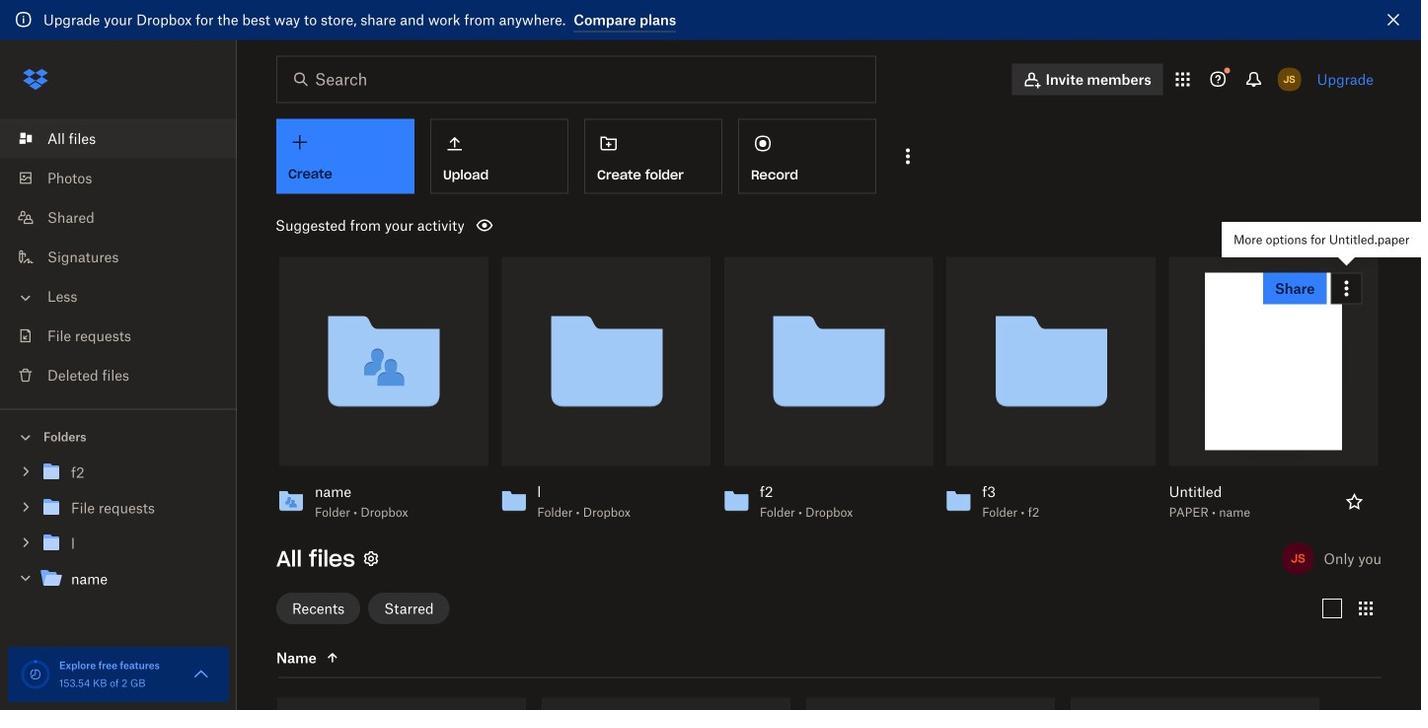 Task type: describe. For each thing, give the bounding box(es) containing it.
quota usage image
[[20, 659, 51, 691]]

less image
[[16, 288, 36, 308]]

folder settings image
[[359, 547, 383, 571]]

folder, file requests row
[[542, 698, 791, 711]]

Search in folder "Dropbox" text field
[[315, 68, 835, 91]]



Task type: vqa. For each thing, say whether or not it's contained in the screenshot.
upgrade's to
no



Task type: locate. For each thing, give the bounding box(es) containing it.
dropbox image
[[16, 60, 55, 99]]

list item
[[0, 119, 237, 158]]

list
[[0, 107, 237, 409]]

quota usage progress bar
[[20, 659, 51, 691]]

group
[[0, 451, 237, 612]]

folder, f2 row
[[277, 698, 526, 711]]

shared folder, name row
[[1071, 698, 1320, 711]]

folder, l row
[[807, 698, 1055, 711]]

alert
[[0, 0, 1422, 40]]



